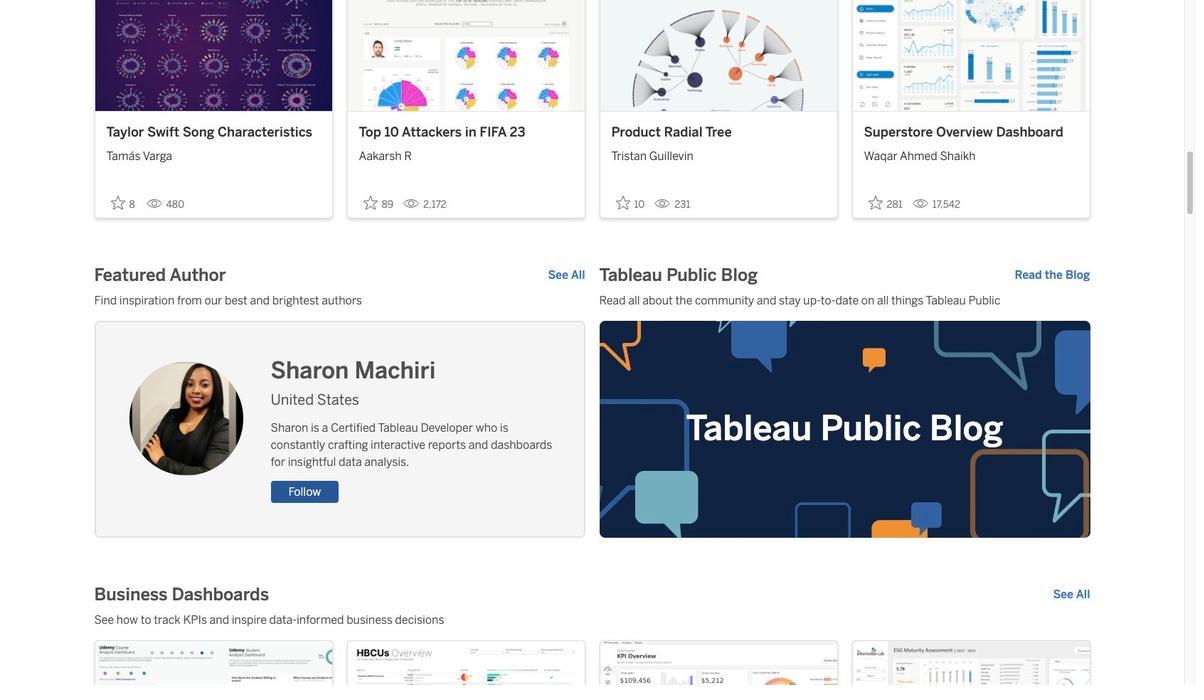 Task type: vqa. For each thing, say whether or not it's contained in the screenshot.
WORKBOOK THUMBNAIL
yes



Task type: describe. For each thing, give the bounding box(es) containing it.
workbook thumbnail image for 4th add favorite button from the right
[[95, 0, 332, 111]]

add favorite image for 4th add favorite button
[[869, 196, 883, 210]]

see all business dashboards element
[[1054, 586, 1091, 603]]

workbook thumbnail image for 4th add favorite button
[[853, 0, 1090, 111]]

tableau public blog heading
[[600, 264, 758, 287]]

read all about the community and stay up-to-date on all things tableau public element
[[600, 292, 1091, 309]]

see how to track kpis and inspire data-informed business decisions element
[[94, 612, 1091, 629]]

2 add favorite button from the left
[[359, 191, 398, 215]]

featured author heading
[[94, 264, 226, 287]]

add favorite image for second add favorite button from the right
[[616, 196, 630, 210]]



Task type: locate. For each thing, give the bounding box(es) containing it.
add favorite image for 4th add favorite button from the right
[[111, 196, 125, 210]]

add favorite image
[[363, 196, 378, 210], [869, 196, 883, 210]]

workbook thumbnail image for second add favorite button from the right
[[600, 0, 837, 111]]

workbook thumbnail image
[[95, 0, 332, 111], [348, 0, 585, 111], [600, 0, 837, 111], [853, 0, 1090, 111]]

1 add favorite button from the left
[[106, 191, 141, 215]]

featured author: sharon.v.machiri image
[[129, 362, 243, 476]]

see all featured authors element
[[548, 267, 585, 284]]

2 add favorite image from the left
[[616, 196, 630, 210]]

3 add favorite button from the left
[[612, 191, 649, 215]]

business dashboards heading
[[94, 583, 269, 606]]

Add Favorite button
[[106, 191, 141, 215], [359, 191, 398, 215], [612, 191, 649, 215], [864, 191, 907, 215]]

1 horizontal spatial add favorite image
[[869, 196, 883, 210]]

workbook thumbnail image for third add favorite button from the right
[[348, 0, 585, 111]]

4 add favorite button from the left
[[864, 191, 907, 215]]

0 horizontal spatial add favorite image
[[363, 196, 378, 210]]

1 add favorite image from the left
[[111, 196, 125, 210]]

add favorite image
[[111, 196, 125, 210], [616, 196, 630, 210]]

2 workbook thumbnail image from the left
[[348, 0, 585, 111]]

0 horizontal spatial add favorite image
[[111, 196, 125, 210]]

4 workbook thumbnail image from the left
[[853, 0, 1090, 111]]

add favorite image for third add favorite button from the right
[[363, 196, 378, 210]]

3 workbook thumbnail image from the left
[[600, 0, 837, 111]]

1 workbook thumbnail image from the left
[[95, 0, 332, 111]]

1 add favorite image from the left
[[363, 196, 378, 210]]

2 add favorite image from the left
[[869, 196, 883, 210]]

1 horizontal spatial add favorite image
[[616, 196, 630, 210]]

find inspiration from our best and brightest authors element
[[94, 292, 585, 309]]



